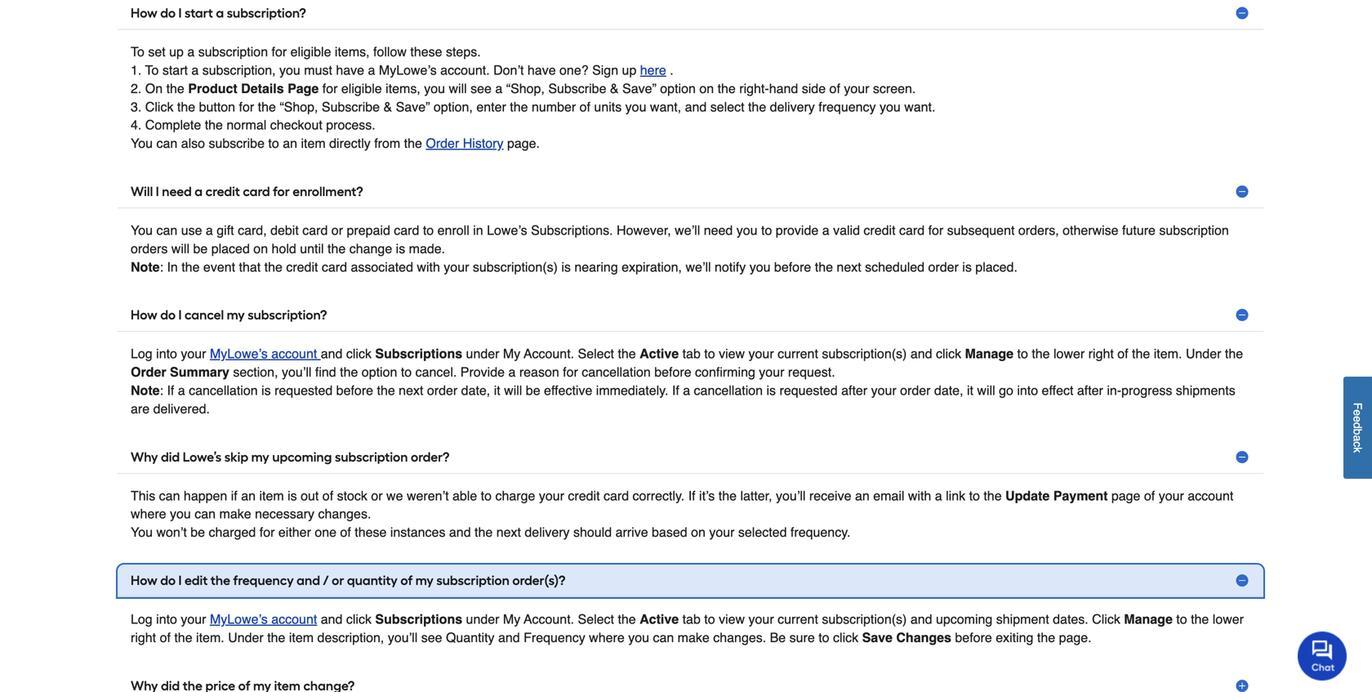 Task type: locate. For each thing, give the bounding box(es) containing it.
0 vertical spatial mylowe's
[[379, 63, 437, 78]]

1 vertical spatial changes.
[[714, 630, 767, 645]]

on down card,
[[254, 241, 268, 256]]

subscription(s) up request.
[[822, 346, 907, 361]]

my inside log into your mylowe's account and click subscriptions under my account. select the active tab to view your current subscription(s) and click manage to the lower right of the item. under the order summary section, you'll find the option to cancel. provide a reason for cancellation before confirming your request.
[[503, 346, 521, 361]]

2 my from the top
[[503, 612, 521, 627]]

tab for tab to view your current subscription(s) and click
[[683, 346, 701, 361]]

it down provide
[[494, 383, 501, 398]]

4.
[[131, 117, 142, 133]]

mylowe's for log into your mylowe's account and click subscriptions under my account. select the active tab to view your current subscription(s) and upcoming shipment dates. click manage
[[210, 612, 268, 627]]

manage inside log into your mylowe's account and click subscriptions under my account. select the active tab to view your current subscription(s) and click manage to the lower right of the item. under the order summary section, you'll find the option to cancel. provide a reason for cancellation before confirming your request.
[[965, 346, 1014, 361]]

requested
[[275, 383, 333, 398], [780, 383, 838, 398]]

mylowe's account link for log into your mylowe's account and click subscriptions under my account. select the active tab to view your current subscription(s) and upcoming shipment dates. click manage
[[210, 612, 317, 627]]

option inside to set up a subscription for eligible items, follow these steps. 1. to start a subscription, you must have a mylowe's account. don't have one? sign up here . 2. on the product details page for eligible items, you will see a "shop, subscribe & save" option on the right-hand side of your screen. 3. click the button for the "shop, subscribe & save" option, enter the number of units you want, and select the delivery frequency you want. 4. complete the normal checkout process. you can also subscribe to an item directly from the order history page.
[[660, 81, 696, 96]]

a down log into your mylowe's account and click subscriptions under my account. select the active tab to view your current subscription(s) and click manage to the lower right of the item. under the order summary section, you'll find the option to cancel. provide a reason for cancellation before confirming your request.
[[683, 383, 691, 398]]

see left quantity
[[421, 630, 442, 645]]

subscription? down that
[[248, 307, 327, 323]]

0 horizontal spatial have
[[336, 63, 365, 78]]

you left won't
[[131, 525, 153, 540]]

an right if
[[241, 488, 256, 503]]

mylowe's inside log into your mylowe's account and click subscriptions under my account. select the active tab to view your current subscription(s) and click manage to the lower right of the item. under the order summary section, you'll find the option to cancel. provide a reason for cancellation before confirming your request.
[[210, 346, 268, 361]]

instances
[[390, 525, 446, 540]]

2 vertical spatial or
[[332, 573, 344, 588]]

1 tab from the top
[[683, 346, 701, 361]]

can down log into your mylowe's account and click subscriptions under my account. select the active tab to view your current subscription(s) and upcoming shipment dates. click manage
[[653, 630, 674, 645]]

1 mylowe's account link from the top
[[210, 346, 321, 361]]

with right email
[[909, 488, 932, 503]]

up left here
[[622, 63, 637, 78]]

how for how do i edit the frequency and / or quantity of my subscription order(s)?
[[131, 573, 157, 588]]

subscriptions up quantity
[[375, 612, 463, 627]]

1 vertical spatial you
[[131, 223, 153, 238]]

0 vertical spatial changes.
[[318, 506, 371, 521]]

next down valid
[[837, 259, 862, 274]]

0 vertical spatial click
[[145, 99, 174, 114]]

into for order summary
[[156, 346, 177, 361]]

charged
[[209, 525, 256, 540]]

1 : from the top
[[160, 259, 163, 274]]

where down log into your mylowe's account and click subscriptions under my account. select the active tab to view your current subscription(s) and upcoming shipment dates. click manage
[[589, 630, 625, 645]]

want.
[[905, 99, 936, 114]]

my for tab to view your current subscription(s) and click
[[503, 346, 521, 361]]

f e e d b a c k
[[1352, 403, 1365, 453]]

mylowe's account link
[[210, 346, 321, 361], [210, 612, 317, 627]]

on
[[700, 81, 714, 96], [254, 241, 268, 256], [691, 525, 706, 540]]

won't
[[156, 525, 187, 540]]

upcoming up save changes before exiting the page.
[[936, 612, 993, 627]]

for inside log into your mylowe's account and click subscriptions under my account. select the active tab to view your current subscription(s) and click manage to the lower right of the item. under the order summary section, you'll find the option to cancel. provide a reason for cancellation before confirming your request.
[[563, 365, 578, 380]]

subscription? up subscription,
[[227, 5, 306, 21]]

option
[[660, 81, 696, 96], [362, 365, 397, 380]]

make down log into your mylowe's account and click subscriptions under my account. select the active tab to view your current subscription(s) and upcoming shipment dates. click manage
[[678, 630, 710, 645]]

2 vertical spatial mylowe's
[[210, 612, 268, 627]]

order down option,
[[426, 136, 459, 151]]

0 horizontal spatial click
[[145, 99, 174, 114]]

0 vertical spatial option
[[660, 81, 696, 96]]

2.
[[131, 81, 142, 96]]

0 horizontal spatial page.
[[507, 136, 540, 151]]

plus filled image
[[1235, 678, 1251, 692]]

2 vertical spatial on
[[691, 525, 706, 540]]

0 vertical spatial account.
[[524, 346, 575, 361]]

lowe's right the "did"
[[183, 449, 222, 465]]

1 my from the top
[[503, 346, 521, 361]]

you
[[279, 63, 301, 78], [424, 81, 445, 96], [626, 99, 647, 114], [880, 99, 901, 114], [737, 223, 758, 238], [750, 259, 771, 274], [170, 506, 191, 521], [629, 630, 650, 645]]

frequency.
[[791, 525, 851, 540]]

0 vertical spatial next
[[837, 259, 862, 274]]

for inside "will i need a credit card for enrollment?" button
[[273, 184, 290, 199]]

how left the edit
[[131, 573, 157, 588]]

why
[[131, 449, 158, 465]]

provide
[[776, 223, 819, 238]]

0 vertical spatial eligible
[[291, 44, 331, 59]]

eligible
[[291, 44, 331, 59], [341, 81, 382, 96]]

0 horizontal spatial under
[[228, 630, 264, 645]]

1 subscriptions from the top
[[375, 346, 463, 361]]

do inside "button"
[[160, 5, 176, 21]]

0 vertical spatial under
[[466, 346, 500, 361]]

you inside to set up a subscription for eligible items, follow these steps. 1. to start a subscription, you must have a mylowe's account. don't have one? sign up here . 2. on the product details page for eligible items, you will see a "shop, subscribe & save" option on the right-hand side of your screen. 3. click the button for the "shop, subscribe & save" option, enter the number of units you want, and select the delivery frequency you want. 4. complete the normal checkout process. you can also subscribe to an item directly from the order history page.
[[131, 136, 153, 151]]

active up immediately.
[[640, 346, 679, 361]]

1 vertical spatial make
[[678, 630, 710, 645]]

2 minus filled image from the top
[[1235, 307, 1251, 323]]

your inside 'page of your account where you can make necessary changes.'
[[1159, 488, 1185, 503]]

the inside 'how do i edit the frequency and / or quantity of my subscription order(s)?' button
[[211, 573, 230, 588]]

be inside you can use a gift card, debit card or prepaid card to enroll in lowe's subscriptions. however, we'll need you to provide a valid credit card for subsequent orders, otherwise future subscription orders will be placed on hold until the change is made. note : in the event that the credit card associated with your subscription(s) is nearing expiration, we'll notify you before the next scheduled order is placed.
[[193, 241, 208, 256]]

changes. inside 'page of your account where you can make necessary changes.'
[[318, 506, 371, 521]]

a inside log into your mylowe's account and click subscriptions under my account. select the active tab to view your current subscription(s) and click manage to the lower right of the item. under the order summary section, you'll find the option to cancel. provide a reason for cancellation before confirming your request.
[[509, 365, 516, 380]]

based
[[652, 525, 688, 540]]

order history link
[[426, 136, 504, 151]]

select
[[711, 99, 745, 114]]

order inside you can use a gift card, debit card or prepaid card to enroll in lowe's subscriptions. however, we'll need you to provide a valid credit card for subsequent orders, otherwise future subscription orders will be placed on hold until the change is made. note : in the event that the credit card associated with your subscription(s) is nearing expiration, we'll notify you before the next scheduled order is placed.
[[929, 259, 959, 274]]

subscriptions up cancel.
[[375, 346, 463, 361]]

1 horizontal spatial option
[[660, 81, 696, 96]]

delivered.
[[153, 401, 210, 416]]

1 horizontal spatial under
[[1186, 346, 1222, 361]]

0 horizontal spatial "shop,
[[280, 99, 318, 114]]

how do i start a subscription?
[[131, 5, 306, 21]]

0 horizontal spatial option
[[362, 365, 397, 380]]

associated
[[351, 259, 413, 274]]

credit down "until"
[[286, 259, 318, 274]]

and inside to set up a subscription for eligible items, follow these steps. 1. to start a subscription, you must have a mylowe's account. don't have one? sign up here . 2. on the product details page for eligible items, you will see a "shop, subscribe & save" option on the right-hand side of your screen. 3. click the button for the "shop, subscribe & save" option, enter the number of units you want, and select the delivery frequency you want. 4. complete the normal checkout process. you can also subscribe to an item directly from the order history page.
[[685, 99, 707, 114]]

next down charge
[[497, 525, 521, 540]]

card up the made.
[[394, 223, 420, 238]]

we
[[387, 488, 403, 503]]

how for how do i cancel my subscription?
[[131, 307, 157, 323]]

1 under from the top
[[466, 346, 500, 361]]

exiting
[[996, 630, 1034, 645]]

order inside log into your mylowe's account and click subscriptions under my account. select the active tab to view your current subscription(s) and click manage to the lower right of the item. under the order summary section, you'll find the option to cancel. provide a reason for cancellation before confirming your request.
[[131, 365, 166, 380]]

frequency
[[819, 99, 876, 114], [233, 573, 294, 588]]

minus filled image
[[1235, 5, 1251, 21], [1235, 449, 1251, 465]]

before
[[775, 259, 812, 274], [655, 365, 692, 380], [336, 383, 373, 398], [956, 630, 993, 645]]

1 view from the top
[[719, 346, 745, 361]]

: up delivered.
[[160, 383, 163, 398]]

minus filled image inside "will i need a credit card for enrollment?" button
[[1235, 183, 1251, 200]]

2 after from the left
[[1078, 383, 1104, 398]]

0 vertical spatial make
[[219, 506, 251, 521]]

0 vertical spatial minus filled image
[[1235, 5, 1251, 21]]

active for tab to view your current subscription(s) and upcoming shipment dates. click
[[640, 612, 679, 627]]

my for cancel
[[227, 307, 245, 323]]

delivery
[[770, 99, 815, 114], [525, 525, 570, 540]]

delivery down hand
[[770, 99, 815, 114]]

click right dates.
[[1093, 612, 1121, 627]]

1 do from the top
[[160, 5, 176, 21]]

active for tab to view your current subscription(s) and click
[[640, 346, 679, 361]]

or inside 'how do i edit the frequency and / or quantity of my subscription order(s)?' button
[[332, 573, 344, 588]]

see inside to the lower right of the item. under the item description, you'll see quantity and frequency where you can make changes. be sure to click
[[421, 630, 442, 645]]

1 minus filled image from the top
[[1235, 5, 1251, 21]]

1 vertical spatial these
[[355, 525, 387, 540]]

minus filled image inside why did lowe's skip my upcoming subscription order? button
[[1235, 449, 1251, 465]]

an inside to set up a subscription for eligible items, follow these steps. 1. to start a subscription, you must have a mylowe's account. don't have one? sign up here . 2. on the product details page for eligible items, you will see a "shop, subscribe & save" option on the right-hand side of your screen. 3. click the button for the "shop, subscribe & save" option, enter the number of units you want, and select the delivery frequency you want. 4. complete the normal checkout process. you can also subscribe to an item directly from the order history page.
[[283, 136, 297, 151]]

1 e from the top
[[1352, 410, 1365, 416]]

0 horizontal spatial my
[[227, 307, 245, 323]]

of inside to the lower right of the item. under the item description, you'll see quantity and frequency where you can make changes. be sure to click
[[160, 630, 171, 645]]

0 vertical spatial you'll
[[282, 365, 312, 380]]

0 vertical spatial note
[[131, 259, 160, 274]]

tab down 'how do i edit the frequency and / or quantity of my subscription order(s)?' button
[[683, 612, 701, 627]]

cancellation down confirming
[[694, 383, 763, 398]]

1 account. from the top
[[524, 346, 575, 361]]

subscription up subscription,
[[198, 44, 268, 59]]

select up effective
[[578, 346, 614, 361]]

0 horizontal spatial subscribe
[[322, 99, 380, 114]]

0 vertical spatial or
[[332, 223, 343, 238]]

2 minus filled image from the top
[[1235, 449, 1251, 465]]

debit
[[271, 223, 299, 238]]

my right skip
[[251, 449, 269, 465]]

are
[[131, 401, 150, 416]]

option,
[[434, 99, 473, 114]]

subscription? inside button
[[248, 307, 327, 323]]

e up d
[[1352, 410, 1365, 416]]

current up request.
[[778, 346, 819, 361]]

0 vertical spatial "shop,
[[506, 81, 545, 96]]

1 vertical spatial with
[[909, 488, 932, 503]]

on inside you can use a gift card, debit card or prepaid card to enroll in lowe's subscriptions. however, we'll need you to provide a valid credit card for subsequent orders, otherwise future subscription orders will be placed on hold until the change is made. note : in the event that the credit card associated with your subscription(s) is nearing expiration, we'll notify you before the next scheduled order is placed.
[[254, 241, 268, 256]]

my down the instances
[[416, 573, 434, 588]]

up right set
[[169, 44, 184, 59]]

under inside log into your mylowe's account and click subscriptions under my account. select the active tab to view your current subscription(s) and click manage to the lower right of the item. under the order summary section, you'll find the option to cancel. provide a reason for cancellation before confirming your request.
[[466, 346, 500, 361]]

2 select from the top
[[578, 612, 614, 627]]

card inside button
[[243, 184, 270, 199]]

account inside 'page of your account where you can make necessary changes.'
[[1188, 488, 1234, 503]]

i for edit
[[179, 573, 182, 588]]

item. up progress
[[1154, 346, 1183, 361]]

mylowe's account link for log into your mylowe's account and click subscriptions under my account. select the active tab to view your current subscription(s) and click manage to the lower right of the item. under the order summary section, you'll find the option to cancel. provide a reason for cancellation before confirming your request.
[[210, 346, 321, 361]]

2 note from the top
[[131, 383, 160, 398]]

where inside 'page of your account where you can make necessary changes.'
[[131, 506, 166, 521]]

it left go at the right of the page
[[967, 383, 974, 398]]

1 vertical spatial select
[[578, 612, 614, 627]]

next inside : if a cancellation is requested before the next order date, it will be effective immediately. if a cancellation is requested after your order date, it will go into effect after in-progress shipments are delivered.
[[399, 383, 424, 398]]

to
[[131, 44, 145, 59], [145, 63, 159, 78]]

select up 'frequency'
[[578, 612, 614, 627]]

edit
[[185, 573, 208, 588]]

1 horizontal spatial "shop,
[[506, 81, 545, 96]]

a inside "button"
[[216, 5, 224, 21]]

i for cancel
[[179, 307, 182, 323]]

0 horizontal spatial cancellation
[[189, 383, 258, 398]]

order
[[426, 136, 459, 151], [131, 365, 166, 380]]

next down cancel.
[[399, 383, 424, 398]]

manage right dates.
[[1125, 612, 1173, 627]]

if up delivered.
[[167, 383, 174, 398]]

lower up effect
[[1054, 346, 1085, 361]]

1 requested from the left
[[275, 383, 333, 398]]

start down set
[[162, 63, 188, 78]]

subscription right future
[[1160, 223, 1230, 238]]

need right will
[[162, 184, 192, 199]]

subscription(s) for tab to view your current subscription(s) and click
[[822, 346, 907, 361]]

see
[[471, 81, 492, 96], [421, 630, 442, 645]]

1 vertical spatial under
[[228, 630, 264, 645]]

subscription(s) up save
[[822, 612, 907, 627]]

0 vertical spatial start
[[185, 5, 213, 21]]

1 log from the top
[[131, 346, 153, 361]]

frequency down side
[[819, 99, 876, 114]]

account for section, you'll find the option to cancel. provide a reason for cancellation before confirming your request.
[[271, 346, 317, 361]]

to up 1.
[[131, 44, 145, 59]]

you inside you can use a gift card, debit card or prepaid card to enroll in lowe's subscriptions. however, we'll need you to provide a valid credit card for subsequent orders, otherwise future subscription orders will be placed on hold until the change is made. note : in the event that the credit card associated with your subscription(s) is nearing expiration, we'll notify you before the next scheduled order is placed.
[[131, 223, 153, 238]]

view for tab to view your current subscription(s) and click
[[719, 346, 745, 361]]

subscriptions.
[[531, 223, 613, 238]]

1 have from the left
[[336, 63, 365, 78]]

a
[[216, 5, 224, 21], [187, 44, 195, 59], [192, 63, 199, 78], [368, 63, 375, 78], [496, 81, 503, 96], [195, 184, 203, 199], [206, 223, 213, 238], [823, 223, 830, 238], [509, 365, 516, 380], [178, 383, 185, 398], [683, 383, 691, 398], [1352, 435, 1365, 442], [935, 488, 943, 503]]

on up "select"
[[700, 81, 714, 96]]

or for prepaid
[[332, 223, 343, 238]]

1 horizontal spatial order
[[426, 136, 459, 151]]

0 vertical spatial be
[[193, 241, 208, 256]]

upcoming up out
[[272, 449, 332, 465]]

next
[[837, 259, 862, 274], [399, 383, 424, 398], [497, 525, 521, 540]]

0 vertical spatial items,
[[335, 44, 370, 59]]

directly
[[329, 136, 371, 151]]

1 horizontal spatial changes.
[[714, 630, 767, 645]]

these right the follow
[[411, 44, 442, 59]]

hold
[[272, 241, 296, 256]]

1 horizontal spatial delivery
[[770, 99, 815, 114]]

page
[[288, 81, 319, 96]]

account. inside log into your mylowe's account and click subscriptions under my account. select the active tab to view your current subscription(s) and click manage to the lower right of the item. under the order summary section, you'll find the option to cancel. provide a reason for cancellation before confirming your request.
[[524, 346, 575, 361]]

1 date, from the left
[[461, 383, 490, 398]]

1 vertical spatial right
[[131, 630, 156, 645]]

complete
[[145, 117, 201, 133]]

need
[[162, 184, 192, 199], [704, 223, 733, 238]]

log
[[131, 346, 153, 361], [131, 612, 153, 627]]

2 you from the top
[[131, 223, 153, 238]]

0 vertical spatial how
[[131, 5, 157, 21]]

account
[[271, 346, 317, 361], [1188, 488, 1234, 503], [271, 612, 317, 627]]

2 tab from the top
[[683, 612, 701, 627]]

if
[[167, 383, 174, 398], [672, 383, 680, 398], [689, 488, 696, 503]]

1 vertical spatial mylowe's account link
[[210, 612, 317, 627]]

changes
[[897, 630, 952, 645]]

these
[[411, 44, 442, 59], [355, 525, 387, 540]]

you won't be charged for either one of these instances and the next delivery should arrive based on your selected frequency.
[[131, 525, 851, 540]]

1 horizontal spatial &
[[610, 81, 619, 96]]

account inside log into your mylowe's account and click subscriptions under my account. select the active tab to view your current subscription(s) and click manage to the lower right of the item. under the order summary section, you'll find the option to cancel. provide a reason for cancellation before confirming your request.
[[271, 346, 317, 361]]

1 vertical spatial tab
[[683, 612, 701, 627]]

before inside log into your mylowe's account and click subscriptions under my account. select the active tab to view your current subscription(s) and click manage to the lower right of the item. under the order summary section, you'll find the option to cancel. provide a reason for cancellation before confirming your request.
[[655, 365, 692, 380]]

where
[[131, 506, 166, 521], [589, 630, 625, 645]]

email
[[874, 488, 905, 503]]

or right /
[[332, 573, 344, 588]]

you can use a gift card, debit card or prepaid card to enroll in lowe's subscriptions. however, we'll need you to provide a valid credit card for subsequent orders, otherwise future subscription orders will be placed on hold until the change is made. note : in the event that the credit card associated with your subscription(s) is nearing expiration, we'll notify you before the next scheduled order is placed.
[[131, 223, 1230, 274]]

can right this on the left bottom
[[159, 488, 180, 503]]

1 vertical spatial subscription?
[[248, 307, 327, 323]]

0 vertical spatial mylowe's account link
[[210, 346, 321, 361]]

2 do from the top
[[160, 307, 176, 323]]

2 view from the top
[[719, 612, 745, 627]]

with
[[417, 259, 440, 274], [909, 488, 932, 503]]

1 horizontal spatial requested
[[780, 383, 838, 398]]

e up b
[[1352, 416, 1365, 422]]

you for you won't be charged for either one of these instances and the next delivery should arrive based on your selected frequency.
[[131, 525, 153, 540]]

to inside to set up a subscription for eligible items, follow these steps. 1. to start a subscription, you must have a mylowe's account. don't have one? sign up here . 2. on the product details page for eligible items, you will see a "shop, subscribe & save" option on the right-hand side of your screen. 3. click the button for the "shop, subscribe & save" option, enter the number of units you want, and select the delivery frequency you want. 4. complete the normal checkout process. you can also subscribe to an item directly from the order history page.
[[268, 136, 279, 151]]

1 vertical spatial order
[[131, 365, 166, 380]]

1 current from the top
[[778, 346, 819, 361]]

of
[[830, 81, 841, 96], [580, 99, 591, 114], [1118, 346, 1129, 361], [323, 488, 334, 503], [1145, 488, 1156, 503], [340, 525, 351, 540], [401, 573, 413, 588], [160, 630, 171, 645]]

1 vertical spatial how
[[131, 307, 157, 323]]

item. inside log into your mylowe's account and click subscriptions under my account. select the active tab to view your current subscription(s) and click manage to the lower right of the item. under the order summary section, you'll find the option to cancel. provide a reason for cancellation before confirming your request.
[[1154, 346, 1183, 361]]

0 horizontal spatial date,
[[461, 383, 490, 398]]

can inside to set up a subscription for eligible items, follow these steps. 1. to start a subscription, you must have a mylowe's account. don't have one? sign up here . 2. on the product details page for eligible items, you will see a "shop, subscribe & save" option on the right-hand side of your screen. 3. click the button for the "shop, subscribe & save" option, enter the number of units you want, and select the delivery frequency you want. 4. complete the normal checkout process. you can also subscribe to an item directly from the order history page.
[[156, 136, 178, 151]]

2 current from the top
[[778, 612, 819, 627]]

1 horizontal spatial make
[[678, 630, 710, 645]]

2 subscriptions from the top
[[375, 612, 463, 627]]

be right won't
[[191, 525, 205, 540]]

subsequent
[[948, 223, 1015, 238]]

1 minus filled image from the top
[[1235, 183, 1251, 200]]

subscription? for how do i start a subscription?
[[227, 5, 306, 21]]

will up "in"
[[171, 241, 190, 256]]

date, left go at the right of the page
[[935, 383, 964, 398]]

if
[[231, 488, 238, 503]]

2 e from the top
[[1352, 416, 1365, 422]]

1 horizontal spatial page.
[[1059, 630, 1092, 645]]

summary
[[170, 365, 230, 380]]

1 vertical spatial my
[[503, 612, 521, 627]]

0 vertical spatial &
[[610, 81, 619, 96]]

current inside log into your mylowe's account and click subscriptions under my account. select the active tab to view your current subscription(s) and click manage to the lower right of the item. under the order summary section, you'll find the option to cancel. provide a reason for cancellation before confirming your request.
[[778, 346, 819, 361]]

you up page
[[279, 63, 301, 78]]

how do i start a subscription? button
[[118, 0, 1264, 30]]

frequency down charged
[[233, 573, 294, 588]]

will
[[449, 81, 467, 96], [171, 241, 190, 256], [504, 383, 522, 398], [978, 383, 996, 398]]

on
[[145, 81, 163, 96]]

select
[[578, 346, 614, 361], [578, 612, 614, 627]]

selected
[[739, 525, 787, 540]]

0 vertical spatial lower
[[1054, 346, 1085, 361]]

0 horizontal spatial order
[[131, 365, 166, 380]]

prepaid
[[347, 223, 390, 238]]

how inside "button"
[[131, 5, 157, 21]]

manage
[[965, 346, 1014, 361], [1125, 612, 1173, 627]]

item up necessary
[[259, 488, 284, 503]]

item. inside to the lower right of the item. under the item description, you'll see quantity and frequency where you can make changes. be sure to click
[[196, 630, 224, 645]]

changes. left the be
[[714, 630, 767, 645]]

item.
[[1154, 346, 1183, 361], [196, 630, 224, 645]]

current for section, you'll find the option to cancel. provide a reason for cancellation before confirming your request.
[[778, 346, 819, 361]]

2 vertical spatial item
[[289, 630, 314, 645]]

1 select from the top
[[578, 346, 614, 361]]

0 vertical spatial page.
[[507, 136, 540, 151]]

a up k
[[1352, 435, 1365, 442]]

click
[[346, 346, 372, 361], [936, 346, 962, 361], [346, 612, 372, 627], [833, 630, 859, 645]]

2 have from the left
[[528, 63, 556, 78]]

2 : from the top
[[160, 383, 163, 398]]

2 under from the top
[[466, 612, 500, 627]]

active inside log into your mylowe's account and click subscriptions under my account. select the active tab to view your current subscription(s) and click manage to the lower right of the item. under the order summary section, you'll find the option to cancel. provide a reason for cancellation before confirming your request.
[[640, 346, 679, 361]]

under for tab to view your current subscription(s) and upcoming shipment dates. click
[[466, 612, 500, 627]]

gift
[[217, 223, 234, 238]]

placed
[[211, 241, 250, 256]]

of inside log into your mylowe's account and click subscriptions under my account. select the active tab to view your current subscription(s) and click manage to the lower right of the item. under the order summary section, you'll find the option to cancel. provide a reason for cancellation before confirming your request.
[[1118, 346, 1129, 361]]

these down stock
[[355, 525, 387, 540]]

we'll down "will i need a credit card for enrollment?" button at the top of page
[[675, 223, 701, 238]]

1 horizontal spatial after
[[1078, 383, 1104, 398]]

1 vertical spatial start
[[162, 63, 188, 78]]

my up "reason"
[[503, 346, 521, 361]]

1 horizontal spatial these
[[411, 44, 442, 59]]

can down happen
[[195, 506, 216, 521]]

2 it from the left
[[967, 383, 974, 398]]

0 horizontal spatial lower
[[1054, 346, 1085, 361]]

0 vertical spatial frequency
[[819, 99, 876, 114]]

with down the made.
[[417, 259, 440, 274]]

lowe's inside you can use a gift card, debit card or prepaid card to enroll in lowe's subscriptions. however, we'll need you to provide a valid credit card for subsequent orders, otherwise future subscription orders will be placed on hold until the change is made. note : in the event that the credit card associated with your subscription(s) is nearing expiration, we'll notify you before the next scheduled order is placed.
[[487, 223, 528, 238]]

:
[[160, 259, 163, 274], [160, 383, 163, 398]]

1 how from the top
[[131, 5, 157, 21]]

cancellation
[[582, 365, 651, 380], [189, 383, 258, 398], [694, 383, 763, 398]]

card up "scheduled"
[[900, 223, 925, 238]]

do left the edit
[[160, 573, 176, 588]]

0 vertical spatial item.
[[1154, 346, 1183, 361]]

it's
[[699, 488, 715, 503]]

do for start
[[160, 5, 176, 21]]

0 horizontal spatial up
[[169, 44, 184, 59]]

mylowe's
[[379, 63, 437, 78], [210, 346, 268, 361], [210, 612, 268, 627]]

credit inside button
[[206, 184, 240, 199]]

order up are
[[131, 365, 166, 380]]

minus filled image
[[1235, 183, 1251, 200], [1235, 307, 1251, 323], [1235, 572, 1251, 589]]

into inside log into your mylowe's account and click subscriptions under my account. select the active tab to view your current subscription(s) and click manage to the lower right of the item. under the order summary section, you'll find the option to cancel. provide a reason for cancellation before confirming your request.
[[156, 346, 177, 361]]

1 vertical spatial account.
[[524, 612, 575, 627]]

3 do from the top
[[160, 573, 176, 588]]

0 vertical spatial active
[[640, 346, 679, 361]]

0 horizontal spatial it
[[494, 383, 501, 398]]

: inside : if a cancellation is requested before the next order date, it will be effective immediately. if a cancellation is requested after your order date, it will go into effect after in-progress shipments are delivered.
[[160, 383, 163, 398]]

if left it's
[[689, 488, 696, 503]]

subscriptions inside log into your mylowe's account and click subscriptions under my account. select the active tab to view your current subscription(s) and click manage to the lower right of the item. under the order summary section, you'll find the option to cancel. provide a reason for cancellation before confirming your request.
[[375, 346, 463, 361]]

3 minus filled image from the top
[[1235, 572, 1251, 589]]

an down checkout
[[283, 136, 297, 151]]

view inside log into your mylowe's account and click subscriptions under my account. select the active tab to view your current subscription(s) and click manage to the lower right of the item. under the order summary section, you'll find the option to cancel. provide a reason for cancellation before confirming your request.
[[719, 346, 745, 361]]

need inside you can use a gift card, debit card or prepaid card to enroll in lowe's subscriptions. however, we'll need you to provide a valid credit card for subsequent orders, otherwise future subscription orders will be placed on hold until the change is made. note : in the event that the credit card associated with your subscription(s) is nearing expiration, we'll notify you before the next scheduled order is placed.
[[704, 223, 733, 238]]

i for start
[[179, 5, 182, 21]]

eligible up process.
[[341, 81, 382, 96]]

i inside "button"
[[179, 5, 182, 21]]

1 it from the left
[[494, 383, 501, 398]]

you up the orders
[[131, 223, 153, 238]]

here link
[[640, 63, 667, 78]]

subscriptions for tab to view your current subscription(s) and upcoming shipment dates. click
[[375, 612, 463, 627]]

these inside to set up a subscription for eligible items, follow these steps. 1. to start a subscription, you must have a mylowe's account. don't have one? sign up here . 2. on the product details page for eligible items, you will see a "shop, subscribe & save" option on the right-hand side of your screen. 3. click the button for the "shop, subscribe & save" option, enter the number of units you want, and select the delivery frequency you want. 4. complete the normal checkout process. you can also subscribe to an item directly from the order history page.
[[411, 44, 442, 59]]

1 horizontal spatial have
[[528, 63, 556, 78]]

need inside "will i need a credit card for enrollment?" button
[[162, 184, 192, 199]]

2 log from the top
[[131, 612, 153, 627]]

requested down find
[[275, 383, 333, 398]]

1 horizontal spatial save"
[[623, 81, 657, 96]]

subscription(s) inside log into your mylowe's account and click subscriptions under my account. select the active tab to view your current subscription(s) and click manage to the lower right of the item. under the order summary section, you'll find the option to cancel. provide a reason for cancellation before confirming your request.
[[822, 346, 907, 361]]

latter,
[[741, 488, 773, 503]]

3 how from the top
[[131, 573, 157, 588]]

0 horizontal spatial these
[[355, 525, 387, 540]]

frequency
[[524, 630, 586, 645]]

i
[[179, 5, 182, 21], [156, 184, 159, 199], [179, 307, 182, 323], [179, 573, 182, 588]]

on right based
[[691, 525, 706, 540]]

log for log into your mylowe's account and click subscriptions under my account. select the active tab to view your current subscription(s) and upcoming shipment dates. click manage
[[131, 612, 153, 627]]

an
[[283, 136, 297, 151], [241, 488, 256, 503], [855, 488, 870, 503]]

how left the cancel
[[131, 307, 157, 323]]

0 vertical spatial delivery
[[770, 99, 815, 114]]

2 mylowe's account link from the top
[[210, 612, 317, 627]]

lower
[[1054, 346, 1085, 361], [1213, 612, 1244, 627]]

minus filled image inside how do i start a subscription? "button"
[[1235, 5, 1251, 21]]

you'll left find
[[282, 365, 312, 380]]

can inside 'page of your account where you can make necessary changes.'
[[195, 506, 216, 521]]

under for tab to view your current subscription(s) and click
[[466, 346, 500, 361]]

0 vertical spatial subscriptions
[[375, 346, 463, 361]]

1 vertical spatial eligible
[[341, 81, 382, 96]]

have
[[336, 63, 365, 78], [528, 63, 556, 78]]

0 vertical spatial these
[[411, 44, 442, 59]]

1 vertical spatial active
[[640, 612, 679, 627]]

order inside to set up a subscription for eligible items, follow these steps. 1. to start a subscription, you must have a mylowe's account. don't have one? sign up here . 2. on the product details page for eligible items, you will see a "shop, subscribe & save" option on the right-hand side of your screen. 3. click the button for the "shop, subscribe & save" option, enter the number of units you want, and select the delivery frequency you want. 4. complete the normal checkout process. you can also subscribe to an item directly from the order history page.
[[426, 136, 459, 151]]

0 vertical spatial see
[[471, 81, 492, 96]]

subscriptions
[[375, 346, 463, 361], [375, 612, 463, 627]]

you for you can use a gift card, debit card or prepaid card to enroll in lowe's subscriptions. however, we'll need you to provide a valid credit card for subsequent orders, otherwise future subscription orders will be placed on hold until the change is made. note : in the event that the credit card associated with your subscription(s) is nearing expiration, we'll notify you before the next scheduled order is placed.
[[131, 223, 153, 238]]

in
[[167, 259, 178, 274]]

be
[[193, 241, 208, 256], [526, 383, 541, 398], [191, 525, 205, 540]]

2 account. from the top
[[524, 612, 575, 627]]

log inside log into your mylowe's account and click subscriptions under my account. select the active tab to view your current subscription(s) and click manage to the lower right of the item. under the order summary section, you'll find the option to cancel. provide a reason for cancellation before confirming your request.
[[131, 346, 153, 361]]

for up effective
[[563, 365, 578, 380]]

card up card,
[[243, 184, 270, 199]]

requested down request.
[[780, 383, 838, 398]]

k
[[1352, 447, 1365, 453]]

select inside log into your mylowe's account and click subscriptions under my account. select the active tab to view your current subscription(s) and click manage to the lower right of the item. under the order summary section, you'll find the option to cancel. provide a reason for cancellation before confirming your request.
[[578, 346, 614, 361]]

1 you from the top
[[131, 136, 153, 151]]

will inside to set up a subscription for eligible items, follow these steps. 1. to start a subscription, you must have a mylowe's account. don't have one? sign up here . 2. on the product details page for eligible items, you will see a "shop, subscribe & save" option on the right-hand side of your screen. 3. click the button for the "shop, subscribe & save" option, enter the number of units you want, and select the delivery frequency you want. 4. complete the normal checkout process. you can also subscribe to an item directly from the order history page.
[[449, 81, 467, 96]]

1 horizontal spatial see
[[471, 81, 492, 96]]

1 vertical spatial subscribe
[[322, 99, 380, 114]]

1 active from the top
[[640, 346, 679, 361]]

have left one?
[[528, 63, 556, 78]]

item inside to set up a subscription for eligible items, follow these steps. 1. to start a subscription, you must have a mylowe's account. don't have one? sign up here . 2. on the product details page for eligible items, you will see a "shop, subscribe & save" option on the right-hand side of your screen. 3. click the button for the "shop, subscribe & save" option, enter the number of units you want, and select the delivery frequency you want. 4. complete the normal checkout process. you can also subscribe to an item directly from the order history page.
[[301, 136, 326, 151]]

1 note from the top
[[131, 259, 160, 274]]

order(s)?
[[513, 573, 566, 588]]

0 horizontal spatial after
[[842, 383, 868, 398]]

do
[[160, 5, 176, 21], [160, 307, 176, 323], [160, 573, 176, 588]]

chat invite button image
[[1298, 631, 1348, 681]]

2 active from the top
[[640, 612, 679, 627]]

3 you from the top
[[131, 525, 153, 540]]

be down "reason"
[[526, 383, 541, 398]]

a up subscription,
[[216, 5, 224, 21]]

1 horizontal spatial you'll
[[388, 630, 418, 645]]

2 vertical spatial my
[[416, 573, 434, 588]]

2 how from the top
[[131, 307, 157, 323]]

how up set
[[131, 5, 157, 21]]

up
[[169, 44, 184, 59], [622, 63, 637, 78]]

your inside to set up a subscription for eligible items, follow these steps. 1. to start a subscription, you must have a mylowe's account. don't have one? sign up here . 2. on the product details page for eligible items, you will see a "shop, subscribe & save" option on the right-hand side of your screen. 3. click the button for the "shop, subscribe & save" option, enter the number of units you want, and select the delivery frequency you want. 4. complete the normal checkout process. you can also subscribe to an item directly from the order history page.
[[844, 81, 870, 96]]

tab inside log into your mylowe's account and click subscriptions under my account. select the active tab to view your current subscription(s) and click manage to the lower right of the item. under the order summary section, you'll find the option to cancel. provide a reason for cancellation before confirming your request.
[[683, 346, 701, 361]]

0 vertical spatial subscription(s)
[[473, 259, 558, 274]]

will
[[131, 184, 153, 199]]

subscriptions for tab to view your current subscription(s) and click
[[375, 346, 463, 361]]

subscription? inside "button"
[[227, 5, 306, 21]]

you'll inside log into your mylowe's account and click subscriptions under my account. select the active tab to view your current subscription(s) and click manage to the lower right of the item. under the order summary section, you'll find the option to cancel. provide a reason for cancellation before confirming your request.
[[282, 365, 312, 380]]

do up set
[[160, 5, 176, 21]]

click down on
[[145, 99, 174, 114]]

1 horizontal spatial lowe's
[[487, 223, 528, 238]]

credit up gift
[[206, 184, 240, 199]]



Task type: vqa. For each thing, say whether or not it's contained in the screenshot.
latter,
yes



Task type: describe. For each thing, give the bounding box(es) containing it.
card,
[[238, 223, 267, 238]]

0 vertical spatial subscribe
[[549, 81, 607, 96]]

1 horizontal spatial with
[[909, 488, 932, 503]]

and inside button
[[297, 573, 320, 588]]

be
[[770, 630, 786, 645]]

1.
[[131, 63, 142, 78]]

placed.
[[976, 259, 1018, 274]]

current for before exiting the page.
[[778, 612, 819, 627]]

lowe's inside button
[[183, 449, 222, 465]]

you right notify
[[750, 259, 771, 274]]

be inside : if a cancellation is requested before the next order date, it will be effective immediately. if a cancellation is requested after your order date, it will go into effect after in-progress shipments are delivered.
[[526, 383, 541, 398]]

also
[[181, 136, 205, 151]]

you up option,
[[424, 81, 445, 96]]

1 vertical spatial click
[[1093, 612, 1121, 627]]

see inside to set up a subscription for eligible items, follow these steps. 1. to start a subscription, you must have a mylowe's account. don't have one? sign up here . 2. on the product details page for eligible items, you will see a "shop, subscribe & save" option on the right-hand side of your screen. 3. click the button for the "shop, subscribe & save" option, enter the number of units you want, and select the delivery frequency you want. 4. complete the normal checkout process. you can also subscribe to an item directly from the order history page.
[[471, 81, 492, 96]]

where inside to the lower right of the item. under the item description, you'll see quantity and frequency where you can make changes. be sure to click
[[589, 630, 625, 645]]

1 vertical spatial page.
[[1059, 630, 1092, 645]]

units
[[594, 99, 622, 114]]

subscription inside you can use a gift card, debit card or prepaid card to enroll in lowe's subscriptions. however, we'll need you to provide a valid credit card for subsequent orders, otherwise future subscription orders will be placed on hold until the change is made. note : in the event that the credit card associated with your subscription(s) is nearing expiration, we'll notify you before the next scheduled order is placed.
[[1160, 223, 1230, 238]]

receive
[[810, 488, 852, 503]]

use
[[181, 223, 202, 238]]

from
[[374, 136, 401, 151]]

before inside : if a cancellation is requested before the next order date, it will be effective immediately. if a cancellation is requested after your order date, it will go into effect after in-progress shipments are delivered.
[[336, 383, 373, 398]]

necessary
[[255, 506, 315, 521]]

1 vertical spatial delivery
[[525, 525, 570, 540]]

enter
[[477, 99, 506, 114]]

history
[[463, 136, 504, 151]]

save changes before exiting the page.
[[863, 630, 1092, 645]]

on inside to set up a subscription for eligible items, follow these steps. 1. to start a subscription, you must have a mylowe's account. don't have one? sign up here . 2. on the product details page for eligible items, you will see a "shop, subscribe & save" option on the right-hand side of your screen. 3. click the button for the "shop, subscribe & save" option, enter the number of units you want, and select the delivery frequency you want. 4. complete the normal checkout process. you can also subscribe to an item directly from the order history page.
[[700, 81, 714, 96]]

set
[[148, 44, 166, 59]]

this can happen if an item is out of stock or we weren't able to charge your credit card correctly. if it's the latter, you'll receive an email with a link to the update payment
[[131, 488, 1108, 503]]

0 vertical spatial up
[[169, 44, 184, 59]]

a left gift
[[206, 223, 213, 238]]

0 vertical spatial save"
[[623, 81, 657, 96]]

button
[[199, 99, 235, 114]]

of inside 'page of your account where you can make necessary changes.'
[[1145, 488, 1156, 503]]

a right set
[[187, 44, 195, 59]]

enrollment?
[[293, 184, 363, 199]]

one
[[315, 525, 337, 540]]

this
[[131, 488, 155, 503]]

log for log into your mylowe's account and click subscriptions under my account. select the active tab to view your current subscription(s) and click manage to the lower right of the item. under the order summary section, you'll find the option to cancel. provide a reason for cancellation before confirming your request.
[[131, 346, 153, 361]]

how do i edit the frequency and / or quantity of my subscription order(s)? button
[[118, 565, 1264, 597]]

checkout
[[270, 117, 323, 133]]

don't
[[494, 63, 524, 78]]

c
[[1352, 442, 1365, 447]]

account. for tab to view your current subscription(s) and click
[[524, 346, 575, 361]]

for down "must"
[[323, 81, 338, 96]]

happen
[[184, 488, 227, 503]]

you'll inside to the lower right of the item. under the item description, you'll see quantity and frequency where you can make changes. be sure to click
[[388, 630, 418, 645]]

out
[[301, 488, 319, 503]]

credit up should
[[568, 488, 600, 503]]

for inside you can use a gift card, debit card or prepaid card to enroll in lowe's subscriptions. however, we'll need you to provide a valid credit card for subsequent orders, otherwise future subscription orders will be placed on hold until the change is made. note : in the event that the credit card associated with your subscription(s) is nearing expiration, we'll notify you before the next scheduled order is placed.
[[929, 223, 944, 238]]

for up normal at left top
[[239, 99, 254, 114]]

for up details
[[272, 44, 287, 59]]

2 requested from the left
[[780, 383, 838, 398]]

product
[[188, 81, 238, 96]]

payment
[[1054, 488, 1108, 503]]

charge
[[496, 488, 536, 503]]

subscription? for how do i cancel my subscription?
[[248, 307, 327, 323]]

page of your account where you can make necessary changes.
[[131, 488, 1234, 521]]

steps.
[[446, 44, 481, 59]]

.
[[670, 63, 674, 78]]

will down "reason"
[[504, 383, 522, 398]]

description,
[[317, 630, 384, 645]]

account for before exiting the page.
[[271, 612, 317, 627]]

right-
[[740, 81, 769, 96]]

under inside log into your mylowe's account and click subscriptions under my account. select the active tab to view your current subscription(s) and click manage to the lower right of the item. under the order summary section, you'll find the option to cancel. provide a reason for cancellation before confirming your request.
[[1186, 346, 1222, 361]]

0 horizontal spatial eligible
[[291, 44, 331, 59]]

minus filled image for enrollment?
[[1235, 183, 1251, 200]]

b
[[1352, 429, 1365, 435]]

minus filled image for how do i start a subscription?
[[1235, 5, 1251, 21]]

credit right valid
[[864, 223, 896, 238]]

your inside : if a cancellation is requested before the next order date, it will be effective immediately. if a cancellation is requested after your order date, it will go into effect after in-progress shipments are delivered.
[[872, 383, 897, 398]]

can inside you can use a gift card, debit card or prepaid card to enroll in lowe's subscriptions. however, we'll need you to provide a valid credit card for subsequent orders, otherwise future subscription orders will be placed on hold until the change is made. note : in the event that the credit card associated with your subscription(s) is nearing expiration, we'll notify you before the next scheduled order is placed.
[[156, 223, 178, 238]]

2 horizontal spatial if
[[689, 488, 696, 503]]

can inside to the lower right of the item. under the item description, you'll see quantity and frequency where you can make changes. be sure to click
[[653, 630, 674, 645]]

in
[[473, 223, 483, 238]]

you down screen.
[[880, 99, 901, 114]]

skip
[[224, 449, 249, 465]]

make inside 'page of your account where you can make necessary changes.'
[[219, 506, 251, 521]]

a down the follow
[[368, 63, 375, 78]]

subscription inside to set up a subscription for eligible items, follow these steps. 1. to start a subscription, you must have a mylowe's account. don't have one? sign up here . 2. on the product details page for eligible items, you will see a "shop, subscribe & save" option on the right-hand side of your screen. 3. click the button for the "shop, subscribe & save" option, enter the number of units you want, and select the delivery frequency you want. 4. complete the normal checkout process. you can also subscribe to an item directly from the order history page.
[[198, 44, 268, 59]]

mylowe's for log into your mylowe's account and click subscriptions under my account. select the active tab to view your current subscription(s) and click manage to the lower right of the item. under the order summary section, you'll find the option to cancel. provide a reason for cancellation before confirming your request.
[[210, 346, 268, 361]]

frequency inside to set up a subscription for eligible items, follow these steps. 1. to start a subscription, you must have a mylowe's account. don't have one? sign up here . 2. on the product details page for eligible items, you will see a "shop, subscribe & save" option on the right-hand side of your screen. 3. click the button for the "shop, subscribe & save" option, enter the number of units you want, and select the delivery frequency you want. 4. complete the normal checkout process. you can also subscribe to an item directly from the order history page.
[[819, 99, 876, 114]]

however,
[[617, 223, 671, 238]]

notify
[[715, 259, 746, 274]]

you up notify
[[737, 223, 758, 238]]

make inside to the lower right of the item. under the item description, you'll see quantity and frequency where you can make changes. be sure to click
[[678, 630, 710, 645]]

and inside to the lower right of the item. under the item description, you'll see quantity and frequency where you can make changes. be sure to click
[[498, 630, 520, 645]]

a left valid
[[823, 223, 830, 238]]

1 vertical spatial items,
[[386, 81, 421, 96]]

do for edit
[[160, 573, 176, 588]]

1 horizontal spatial next
[[497, 525, 521, 540]]

under inside to the lower right of the item. under the item description, you'll see quantity and frequency where you can make changes. be sure to click
[[228, 630, 264, 645]]

how do i edit the frequency and / or quantity of my subscription order(s)?
[[131, 573, 566, 588]]

find
[[315, 365, 336, 380]]

a left link
[[935, 488, 943, 503]]

to set up a subscription for eligible items, follow these steps. 1. to start a subscription, you must have a mylowe's account. don't have one? sign up here . 2. on the product details page for eligible items, you will see a "shop, subscribe & save" option on the right-hand side of your screen. 3. click the button for the "shop, subscribe & save" option, enter the number of units you want, and select the delivery frequency you want. 4. complete the normal checkout process. you can also subscribe to an item directly from the order history page.
[[131, 44, 936, 151]]

account.
[[441, 63, 490, 78]]

item inside to the lower right of the item. under the item description, you'll see quantity and frequency where you can make changes. be sure to click
[[289, 630, 314, 645]]

reason
[[520, 365, 560, 380]]

view for tab to view your current subscription(s) and upcoming shipment dates. click
[[719, 612, 745, 627]]

a up enter
[[496, 81, 503, 96]]

do for cancel
[[160, 307, 176, 323]]

tab for tab to view your current subscription(s) and upcoming shipment dates. click
[[683, 612, 701, 627]]

with inside you can use a gift card, debit card or prepaid card to enroll in lowe's subscriptions. however, we'll need you to provide a valid credit card for subsequent orders, otherwise future subscription orders will be placed on hold until the change is made. note : in the event that the credit card associated with your subscription(s) is nearing expiration, we'll notify you before the next scheduled order is placed.
[[417, 259, 440, 274]]

f e e d b a c k button
[[1344, 377, 1373, 479]]

will i need a credit card for enrollment?
[[131, 184, 363, 199]]

for down necessary
[[260, 525, 275, 540]]

a up use at the top of the page
[[195, 184, 203, 199]]

my for tab to view your current subscription(s) and upcoming shipment dates. click
[[503, 612, 521, 627]]

upcoming inside why did lowe's skip my upcoming subscription order? button
[[272, 449, 332, 465]]

1 vertical spatial we'll
[[686, 259, 711, 274]]

subscription down you won't be charged for either one of these instances and the next delivery should arrive based on your selected frequency.
[[437, 573, 510, 588]]

weren't
[[407, 488, 449, 503]]

log into your mylowe's account and click subscriptions under my account. select the active tab to view your current subscription(s) and upcoming shipment dates. click manage
[[131, 612, 1173, 627]]

click inside to set up a subscription for eligible items, follow these steps. 1. to start a subscription, you must have a mylowe's account. don't have one? sign up here . 2. on the product details page for eligible items, you will see a "shop, subscribe & save" option on the right-hand side of your screen. 3. click the button for the "shop, subscribe & save" option, enter the number of units you want, and select the delivery frequency you want. 4. complete the normal checkout process. you can also subscribe to an item directly from the order history page.
[[145, 99, 174, 114]]

1 vertical spatial to
[[145, 63, 159, 78]]

screen.
[[873, 81, 916, 96]]

number
[[532, 99, 576, 114]]

minus filled image for /
[[1235, 572, 1251, 589]]

how for how do i start a subscription?
[[131, 5, 157, 21]]

card up "until"
[[303, 223, 328, 238]]

cancel
[[185, 307, 224, 323]]

change
[[350, 241, 392, 256]]

quantity
[[446, 630, 495, 645]]

a up delivered.
[[178, 383, 185, 398]]

1 horizontal spatial upcoming
[[936, 612, 993, 627]]

1 vertical spatial or
[[371, 488, 383, 503]]

note inside you can use a gift card, debit card or prepaid card to enroll in lowe's subscriptions. however, we'll need you to provide a valid credit card for subsequent orders, otherwise future subscription orders will be placed on hold until the change is made. note : in the event that the credit card associated with your subscription(s) is nearing expiration, we'll notify you before the next scheduled order is placed.
[[131, 259, 160, 274]]

next inside you can use a gift card, debit card or prepaid card to enroll in lowe's subscriptions. however, we'll need you to provide a valid credit card for subsequent orders, otherwise future subscription orders will be placed on hold until the change is made. note : in the event that the credit card associated with your subscription(s) is nearing expiration, we'll notify you before the next scheduled order is placed.
[[837, 259, 862, 274]]

should
[[574, 525, 612, 540]]

you inside to the lower right of the item. under the item description, you'll see quantity and frequency where you can make changes. be sure to click
[[629, 630, 650, 645]]

into inside : if a cancellation is requested before the next order date, it will be effective immediately. if a cancellation is requested after your order date, it will go into effect after in-progress shipments are delivered.
[[1018, 383, 1039, 398]]

1 vertical spatial up
[[622, 63, 637, 78]]

a up product
[[192, 63, 199, 78]]

must
[[304, 63, 333, 78]]

you inside 'page of your account where you can make necessary changes.'
[[170, 506, 191, 521]]

select for tab to view your current subscription(s) and click
[[578, 346, 614, 361]]

update
[[1006, 488, 1050, 503]]

0 horizontal spatial an
[[241, 488, 256, 503]]

subscribe
[[209, 136, 265, 151]]

lower inside to the lower right of the item. under the item description, you'll see quantity and frequency where you can make changes. be sure to click
[[1213, 612, 1244, 627]]

cancellation inside log into your mylowe's account and click subscriptions under my account. select the active tab to view your current subscription(s) and click manage to the lower right of the item. under the order summary section, you'll find the option to cancel. provide a reason for cancellation before confirming your request.
[[582, 365, 651, 380]]

2 horizontal spatial cancellation
[[694, 383, 763, 398]]

account. for tab to view your current subscription(s) and upcoming shipment dates. click
[[524, 612, 575, 627]]

provide
[[461, 365, 505, 380]]

/
[[323, 573, 329, 588]]

page. inside to set up a subscription for eligible items, follow these steps. 1. to start a subscription, you must have a mylowe's account. don't have one? sign up here . 2. on the product details page for eligible items, you will see a "shop, subscribe & save" option on the right-hand side of your screen. 3. click the button for the "shop, subscribe & save" option, enter the number of units you want, and select the delivery frequency you want. 4. complete the normal checkout process. you can also subscribe to an item directly from the order history page.
[[507, 136, 540, 151]]

minus filled image for why did lowe's skip my upcoming subscription order?
[[1235, 449, 1251, 465]]

1 vertical spatial "shop,
[[280, 99, 318, 114]]

or for quantity
[[332, 573, 344, 588]]

until
[[300, 241, 324, 256]]

quantity
[[347, 573, 398, 588]]

that
[[239, 259, 261, 274]]

otherwise
[[1063, 223, 1119, 238]]

card down "until"
[[322, 259, 347, 274]]

minus filled image inside how do i cancel my subscription? button
[[1235, 307, 1251, 323]]

0 vertical spatial we'll
[[675, 223, 701, 238]]

2 vertical spatial be
[[191, 525, 205, 540]]

will left go at the right of the page
[[978, 383, 996, 398]]

subscription up stock
[[335, 449, 408, 465]]

will i need a credit card for enrollment? button
[[118, 176, 1264, 208]]

lower inside log into your mylowe's account and click subscriptions under my account. select the active tab to view your current subscription(s) and click manage to the lower right of the item. under the order summary section, you'll find the option to cancel. provide a reason for cancellation before confirming your request.
[[1054, 346, 1085, 361]]

f
[[1352, 403, 1365, 410]]

2 horizontal spatial you'll
[[776, 488, 806, 503]]

d
[[1352, 422, 1365, 429]]

event
[[203, 259, 235, 274]]

mylowe's inside to set up a subscription for eligible items, follow these steps. 1. to start a subscription, you must have a mylowe's account. don't have one? sign up here . 2. on the product details page for eligible items, you will see a "shop, subscribe & save" option on the right-hand side of your screen. 3. click the button for the "shop, subscribe & save" option, enter the number of units you want, and select the delivery frequency you want. 4. complete the normal checkout process. you can also subscribe to an item directly from the order history page.
[[379, 63, 437, 78]]

into for save changes
[[156, 612, 177, 627]]

frequency inside button
[[233, 573, 294, 588]]

valid
[[834, 223, 860, 238]]

1 vertical spatial &
[[384, 99, 392, 114]]

delivery inside to set up a subscription for eligible items, follow these steps. 1. to start a subscription, you must have a mylowe's account. don't have one? sign up here . 2. on the product details page for eligible items, you will see a "shop, subscribe & save" option on the right-hand side of your screen. 3. click the button for the "shop, subscribe & save" option, enter the number of units you want, and select the delivery frequency you want. 4. complete the normal checkout process. you can also subscribe to an item directly from the order history page.
[[770, 99, 815, 114]]

details
[[241, 81, 284, 96]]

subscription(s) inside you can use a gift card, debit card or prepaid card to enroll in lowe's subscriptions. however, we'll need you to provide a valid credit card for subsequent orders, otherwise future subscription orders will be placed on hold until the change is made. note : in the event that the credit card associated with your subscription(s) is nearing expiration, we'll notify you before the next scheduled order is placed.
[[473, 259, 558, 274]]

will inside you can use a gift card, debit card or prepaid card to enroll in lowe's subscriptions. however, we'll need you to provide a valid credit card for subsequent orders, otherwise future subscription orders will be placed on hold until the change is made. note : in the event that the credit card associated with your subscription(s) is nearing expiration, we'll notify you before the next scheduled order is placed.
[[171, 241, 190, 256]]

confirming
[[695, 365, 756, 380]]

1 vertical spatial item
[[259, 488, 284, 503]]

select for tab to view your current subscription(s) and upcoming shipment dates. click
[[578, 612, 614, 627]]

sure
[[790, 630, 815, 645]]

effect
[[1042, 383, 1074, 398]]

right inside log into your mylowe's account and click subscriptions under my account. select the active tab to view your current subscription(s) and click manage to the lower right of the item. under the order summary section, you'll find the option to cancel. provide a reason for cancellation before confirming your request.
[[1089, 346, 1114, 361]]

of inside button
[[401, 573, 413, 588]]

you right units
[[626, 99, 647, 114]]

subscription(s) for tab to view your current subscription(s) and upcoming shipment dates. click
[[822, 612, 907, 627]]

to the lower right of the item. under the item description, you'll see quantity and frequency where you can make changes. be sure to click
[[131, 612, 1244, 645]]

click inside to the lower right of the item. under the item description, you'll see quantity and frequency where you can make changes. be sure to click
[[833, 630, 859, 645]]

card up arrive
[[604, 488, 629, 503]]

2 horizontal spatial an
[[855, 488, 870, 503]]

1 horizontal spatial if
[[672, 383, 680, 398]]

shipment
[[997, 612, 1050, 627]]

1 horizontal spatial manage
[[1125, 612, 1173, 627]]

start inside "button"
[[185, 5, 213, 21]]

0 horizontal spatial to
[[131, 44, 145, 59]]

0 horizontal spatial if
[[167, 383, 174, 398]]

scheduled
[[865, 259, 925, 274]]

the inside : if a cancellation is requested before the next order date, it will be effective immediately. if a cancellation is requested after your order date, it will go into effect after in-progress shipments are delivered.
[[377, 383, 395, 398]]

my for skip
[[251, 449, 269, 465]]

2 date, from the left
[[935, 383, 964, 398]]

: inside you can use a gift card, debit card or prepaid card to enroll in lowe's subscriptions. however, we'll need you to provide a valid credit card for subsequent orders, otherwise future subscription orders will be placed on hold until the change is made. note : in the event that the credit card associated with your subscription(s) is nearing expiration, we'll notify you before the next scheduled order is placed.
[[160, 259, 163, 274]]

right inside to the lower right of the item. under the item description, you'll see quantity and frequency where you can make changes. be sure to click
[[131, 630, 156, 645]]

before inside you can use a gift card, debit card or prepaid card to enroll in lowe's subscriptions. however, we'll need you to provide a valid credit card for subsequent orders, otherwise future subscription orders will be placed on hold until the change is made. note : in the event that the credit card associated with your subscription(s) is nearing expiration, we'll notify you before the next scheduled order is placed.
[[775, 259, 812, 274]]

3.
[[131, 99, 142, 114]]

your inside you can use a gift card, debit card or prepaid card to enroll in lowe's subscriptions. however, we'll need you to provide a valid credit card for subsequent orders, otherwise future subscription orders will be placed on hold until the change is made. note : in the event that the credit card associated with your subscription(s) is nearing expiration, we'll notify you before the next scheduled order is placed.
[[444, 259, 469, 274]]

here
[[640, 63, 667, 78]]

start inside to set up a subscription for eligible items, follow these steps. 1. to start a subscription, you must have a mylowe's account. don't have one? sign up here . 2. on the product details page for eligible items, you will see a "shop, subscribe & save" option on the right-hand side of your screen. 3. click the button for the "shop, subscribe & save" option, enter the number of units you want, and select the delivery frequency you want. 4. complete the normal checkout process. you can also subscribe to an item directly from the order history page.
[[162, 63, 188, 78]]

1 vertical spatial save"
[[396, 99, 430, 114]]

changes. inside to the lower right of the item. under the item description, you'll see quantity and frequency where you can make changes. be sure to click
[[714, 630, 767, 645]]

option inside log into your mylowe's account and click subscriptions under my account. select the active tab to view your current subscription(s) and click manage to the lower right of the item. under the order summary section, you'll find the option to cancel. provide a reason for cancellation before confirming your request.
[[362, 365, 397, 380]]

1 after from the left
[[842, 383, 868, 398]]

0 horizontal spatial items,
[[335, 44, 370, 59]]



